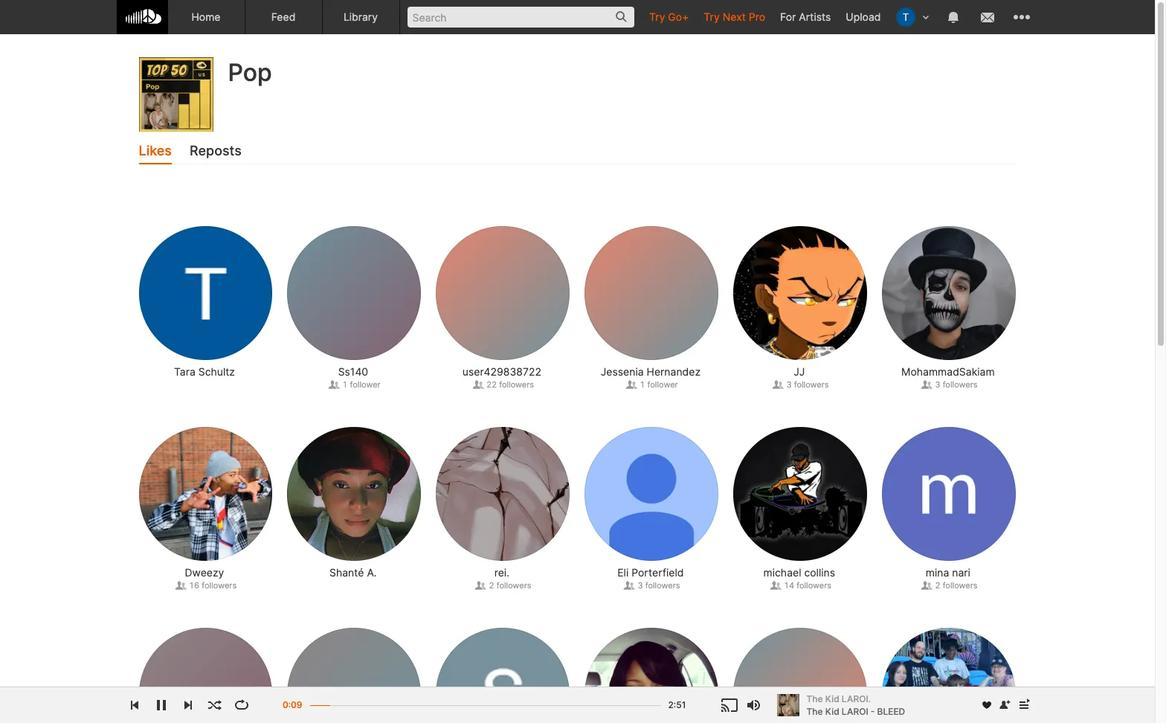 Task type: vqa. For each thing, say whether or not it's contained in the screenshot.
the bottommost "LAROI."
no



Task type: locate. For each thing, give the bounding box(es) containing it.
follower
[[350, 379, 381, 390], [648, 379, 678, 390]]

3 followers link for eli
[[624, 580, 680, 591]]

feed link
[[245, 0, 322, 34]]

1 horizontal spatial try
[[704, 10, 720, 23]]

0 vertical spatial kid
[[826, 693, 840, 704]]

0 horizontal spatial 3 followers link
[[624, 580, 680, 591]]

try
[[649, 10, 665, 23], [704, 10, 720, 23]]

3 followers link
[[772, 379, 829, 390], [921, 379, 978, 390], [624, 580, 680, 591]]

followers down jj link
[[794, 379, 829, 390]]

2 2 followers link from the left
[[921, 580, 978, 591]]

Search search field
[[407, 7, 635, 28]]

michael collins 14 followers
[[764, 566, 836, 591]]

followers down mohammadsakiam link
[[943, 379, 978, 390]]

3
[[787, 379, 792, 390], [935, 379, 941, 390], [638, 580, 643, 591]]

followers inside dweezy 16 followers
[[202, 580, 237, 591]]

1 down ss140 link
[[342, 379, 348, 390]]

1 down "jessenia hernandez" link
[[640, 379, 645, 390]]

1 try from the left
[[649, 10, 665, 23]]

-
[[871, 706, 875, 717]]

1 2 from the left
[[489, 580, 494, 591]]

0 horizontal spatial 3
[[638, 580, 643, 591]]

2 horizontal spatial 3
[[935, 379, 941, 390]]

followers inside jj 3 followers
[[794, 379, 829, 390]]

2 the from the top
[[807, 706, 823, 717]]

laroi
[[842, 706, 869, 717]]

porterfield
[[632, 566, 684, 579]]

progress bar
[[310, 698, 661, 722]]

followers inside michael collins 14 followers
[[797, 580, 832, 591]]

eli porterfield 3 followers
[[618, 566, 684, 591]]

the
[[807, 693, 823, 704], [807, 706, 823, 717]]

tara schultz's avatar element
[[896, 7, 915, 27], [139, 226, 273, 360]]

22
[[486, 379, 497, 390]]

pop link
[[228, 58, 272, 87]]

try left go+
[[649, 10, 665, 23]]

1 follower link down "jessenia hernandez" link
[[626, 379, 678, 390]]

try for try go+
[[649, 10, 665, 23]]

3 followers link down eli porterfield link
[[624, 580, 680, 591]]

user887551694's avatar element
[[288, 628, 421, 723]]

bleed
[[877, 706, 906, 717]]

3 followers link for jj
[[772, 379, 829, 390]]

rei. 2 followers
[[489, 566, 532, 591]]

1 horizontal spatial 2
[[935, 580, 941, 591]]

2 followers link down mina nari link
[[921, 580, 978, 591]]

0 horizontal spatial 2
[[489, 580, 494, 591]]

emo_shroom's avatar element
[[139, 628, 273, 723]]

1 vertical spatial the
[[807, 706, 823, 717]]

None search field
[[400, 0, 642, 33]]

shanté a.'s avatar element
[[288, 427, 421, 561]]

a.
[[367, 566, 377, 579]]

hernandez
[[647, 365, 701, 378]]

ms. leah's avatar element
[[585, 628, 719, 723]]

pop element
[[139, 57, 213, 132]]

1 horizontal spatial 1
[[640, 379, 645, 390]]

schultz
[[198, 365, 235, 378]]

artists
[[799, 10, 831, 23]]

kid left laroi
[[826, 706, 840, 717]]

2 horizontal spatial 3 followers link
[[921, 379, 978, 390]]

1 vertical spatial kid
[[826, 706, 840, 717]]

jessenia hernandez link
[[601, 365, 701, 379]]

ss140 1 follower
[[338, 365, 381, 390]]

1 horizontal spatial follower
[[648, 379, 678, 390]]

3 inside mohammadsakiam 3 followers
[[935, 379, 941, 390]]

rei. link
[[494, 565, 510, 580]]

0 horizontal spatial 2 followers link
[[475, 580, 532, 591]]

home link
[[168, 0, 245, 34]]

0 horizontal spatial 1
[[342, 379, 348, 390]]

laroi.
[[842, 693, 871, 704]]

0 horizontal spatial follower
[[350, 379, 381, 390]]

tara schultz
[[174, 365, 235, 378]]

jj link
[[794, 365, 805, 379]]

1 horizontal spatial 2 followers link
[[921, 580, 978, 591]]

followers down the user429838722 link
[[499, 379, 534, 390]]

jj
[[794, 365, 805, 378]]

2 followers link down rei. link
[[475, 580, 532, 591]]

followers down "dweezy" link
[[202, 580, 237, 591]]

3 followers link down mohammadsakiam link
[[921, 379, 978, 390]]

ss140
[[338, 365, 368, 378]]

michael collins's avatar element
[[734, 427, 868, 561]]

2 follower from the left
[[648, 379, 678, 390]]

go+
[[668, 10, 689, 23]]

michael
[[764, 566, 802, 579]]

1 horizontal spatial 3 followers link
[[772, 379, 829, 390]]

followers down rei. link
[[497, 580, 532, 591]]

user429838722
[[463, 365, 542, 378]]

reposts
[[190, 143, 242, 158]]

upload link
[[839, 0, 889, 33]]

user429838722's avatar element
[[436, 226, 570, 360]]

followers inside "eli porterfield 3 followers"
[[645, 580, 680, 591]]

16 followers link
[[175, 580, 237, 591]]

follower down hernandez
[[648, 379, 678, 390]]

pop
[[228, 58, 272, 87]]

14
[[784, 580, 795, 591]]

followers inside mohammadsakiam 3 followers
[[943, 379, 978, 390]]

1 horizontal spatial 3
[[787, 379, 792, 390]]

upload
[[846, 10, 881, 23]]

collins
[[805, 566, 836, 579]]

0 horizontal spatial 1 follower link
[[328, 379, 381, 390]]

mina nari 2 followers
[[926, 566, 978, 591]]

follower down ss140 link
[[350, 379, 381, 390]]

eli porterfield link
[[618, 565, 684, 580]]

2:51
[[668, 699, 686, 710]]

home
[[192, 10, 221, 23]]

the kid laroi. link
[[807, 693, 973, 705]]

mina nari's avatar element
[[883, 427, 1017, 561]]

dweezy
[[185, 566, 224, 579]]

1 follower link down ss140 link
[[328, 379, 381, 390]]

kid left laroi.
[[826, 693, 840, 704]]

3 followers link down jj link
[[772, 379, 829, 390]]

2 followers link for mina
[[921, 580, 978, 591]]

0 horizontal spatial try
[[649, 10, 665, 23]]

0 vertical spatial tara schultz's avatar element
[[896, 7, 915, 27]]

followers down nari
[[943, 580, 978, 591]]

2 inside rei. 2 followers
[[489, 580, 494, 591]]

2 1 follower link from the left
[[626, 379, 678, 390]]

followers down collins
[[797, 580, 832, 591]]

1 1 from the left
[[342, 379, 348, 390]]

1 horizontal spatial tara schultz's avatar element
[[896, 7, 915, 27]]

1 horizontal spatial 1 follower link
[[626, 379, 678, 390]]

followers down porterfield
[[645, 580, 680, 591]]

14 followers link
[[770, 580, 832, 591]]

dweezy link
[[185, 565, 224, 580]]

1 follower link
[[328, 379, 381, 390], [626, 379, 678, 390]]

reposts link
[[190, 139, 242, 165]]

2 try from the left
[[704, 10, 720, 23]]

1 follower link for hernandez
[[626, 379, 678, 390]]

2 2 from the left
[[935, 580, 941, 591]]

try next pro link
[[697, 0, 773, 33]]

for artists
[[780, 10, 831, 23]]

try left next
[[704, 10, 720, 23]]

2 followers link
[[475, 580, 532, 591], [921, 580, 978, 591]]

3 for mohammadsakiam
[[935, 379, 941, 390]]

1 2 followers link from the left
[[475, 580, 532, 591]]

2 1 from the left
[[640, 379, 645, 390]]

1
[[342, 379, 348, 390], [640, 379, 645, 390]]

3 inside jj 3 followers
[[787, 379, 792, 390]]

try go+
[[649, 10, 689, 23]]

eli
[[618, 566, 629, 579]]

try inside 'link'
[[704, 10, 720, 23]]

1 follower from the left
[[350, 379, 381, 390]]

sketchy p's avatar element
[[883, 628, 1017, 723]]

kid
[[826, 693, 840, 704], [826, 706, 840, 717]]

mina
[[926, 566, 950, 579]]

ss140's avatar element
[[288, 226, 421, 360]]

1 1 follower link from the left
[[328, 379, 381, 390]]

next
[[723, 10, 746, 23]]

2
[[489, 580, 494, 591], [935, 580, 941, 591]]

0 vertical spatial the
[[807, 693, 823, 704]]

0 horizontal spatial tara schultz's avatar element
[[139, 226, 273, 360]]

followers
[[499, 379, 534, 390], [794, 379, 829, 390], [943, 379, 978, 390], [202, 580, 237, 591], [497, 580, 532, 591], [645, 580, 680, 591], [797, 580, 832, 591], [943, 580, 978, 591]]

followers inside user429838722 22 followers
[[499, 379, 534, 390]]



Task type: describe. For each thing, give the bounding box(es) containing it.
jessenia hernandez 1 follower
[[601, 365, 701, 390]]

followers inside mina nari 2 followers
[[943, 580, 978, 591]]

1 inside 'jessenia hernandez 1 follower'
[[640, 379, 645, 390]]

3 for jj
[[787, 379, 792, 390]]

mohammadsakiam 3 followers
[[902, 365, 995, 390]]

jessenia
[[601, 365, 644, 378]]

jj's avatar element
[[734, 226, 868, 360]]

followers inside rei. 2 followers
[[497, 580, 532, 591]]

follower inside ss140 1 follower
[[350, 379, 381, 390]]

shanté a.
[[330, 566, 377, 579]]

feed
[[271, 10, 296, 23]]

jessenia hernandez's avatar element
[[585, 226, 719, 360]]

shanté a. link
[[330, 565, 377, 580]]

library
[[344, 10, 378, 23]]

rei.
[[494, 566, 510, 579]]

16
[[189, 580, 200, 591]]

michael collins link
[[764, 565, 836, 580]]

1 kid from the top
[[826, 693, 840, 704]]

user429838722 22 followers
[[463, 365, 542, 390]]

the kid laroi - bleed element
[[777, 694, 799, 716]]

dweezy's avatar element
[[139, 427, 273, 561]]

for artists link
[[773, 0, 839, 33]]

likes
[[139, 143, 172, 158]]

follower inside 'jessenia hernandez 1 follower'
[[648, 379, 678, 390]]

the kid laroi. the kid laroi - bleed
[[807, 693, 906, 717]]

sajjad sanati's avatar element
[[436, 628, 570, 723]]

22 followers link
[[472, 379, 534, 390]]

dweezy 16 followers
[[185, 566, 237, 591]]

charlotte jackson's avatar element
[[734, 628, 868, 723]]

mina nari link
[[926, 565, 971, 580]]

jj 3 followers
[[787, 365, 829, 390]]

rei.'s avatar element
[[436, 427, 570, 561]]

for
[[780, 10, 796, 23]]

shanté
[[330, 566, 364, 579]]

2 kid from the top
[[826, 706, 840, 717]]

0:10
[[284, 699, 302, 710]]

mohammadsakiam's avatar element
[[883, 226, 1017, 360]]

tara schultz link
[[174, 365, 235, 379]]

eli porterfield's avatar element
[[585, 427, 719, 561]]

try next pro
[[704, 10, 766, 23]]

pro
[[749, 10, 766, 23]]

try for try next pro
[[704, 10, 720, 23]]

2 inside mina nari 2 followers
[[935, 580, 941, 591]]

3 followers link for mohammadsakiam
[[921, 379, 978, 390]]

the kid laroi - bleed link
[[807, 705, 906, 718]]

user429838722 link
[[463, 365, 542, 379]]

next up image
[[1015, 696, 1033, 714]]

nari
[[952, 566, 971, 579]]

library link
[[322, 0, 400, 34]]

try go+ link
[[642, 0, 697, 33]]

ss140 link
[[338, 365, 368, 379]]

1 vertical spatial tara schultz's avatar element
[[139, 226, 273, 360]]

1 the from the top
[[807, 693, 823, 704]]

tara
[[174, 365, 196, 378]]

1 inside ss140 1 follower
[[342, 379, 348, 390]]

likes link
[[139, 139, 172, 165]]

mohammadsakiam
[[902, 365, 995, 378]]

2 followers link for rei.
[[475, 580, 532, 591]]

mohammadsakiam link
[[902, 365, 995, 379]]

3 inside "eli porterfield 3 followers"
[[638, 580, 643, 591]]

1 follower link for 1
[[328, 379, 381, 390]]



